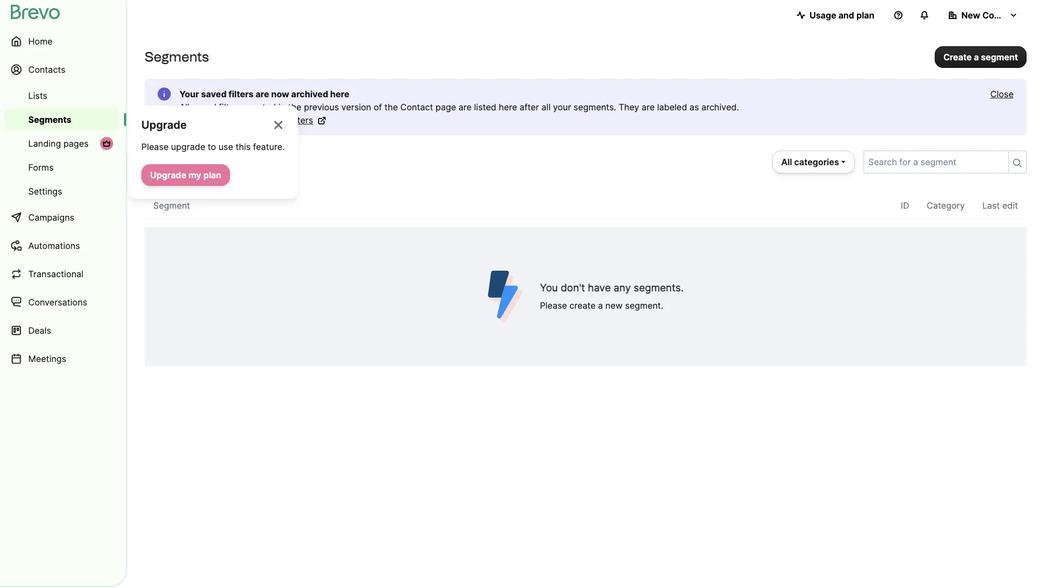 Task type: vqa. For each thing, say whether or not it's contained in the screenshot.
the leftmost are
yes



Task type: describe. For each thing, give the bounding box(es) containing it.
0 vertical spatial saved
[[201, 89, 227, 100]]

automations link
[[4, 233, 120, 259]]

1 horizontal spatial here
[[499, 102, 518, 113]]

left___rvooi image
[[102, 139, 111, 148]]

create
[[944, 51, 972, 62]]

all
[[542, 102, 551, 113]]

company
[[983, 10, 1023, 21]]

transactional
[[28, 269, 83, 280]]

after
[[520, 102, 539, 113]]

1 vertical spatial segments
[[28, 114, 71, 125]]

deals link
[[4, 318, 120, 344]]

more
[[203, 115, 224, 126]]

2 the from the left
[[385, 102, 398, 113]]

a inside button
[[975, 51, 980, 62]]

edit
[[1003, 200, 1019, 211]]

created
[[245, 102, 276, 113]]

filters inside read more about archived filters link
[[290, 115, 313, 126]]

last
[[983, 200, 1001, 211]]

contacts
[[28, 64, 65, 75]]

segment
[[982, 51, 1019, 62]]

listed
[[474, 102, 497, 113]]

1 horizontal spatial are
[[459, 102, 472, 113]]

0 segments
[[145, 155, 230, 174]]

last edit
[[983, 200, 1019, 211]]

settings
[[28, 186, 62, 197]]

search image
[[1014, 159, 1023, 168]]

your saved filters are now archived here all saved filters created in the previous version of the contact page are listed here after all your segments. they are labeled as archived.
[[180, 89, 740, 113]]

any
[[614, 282, 631, 294]]

usage and plan button
[[788, 4, 884, 26]]

forms link
[[4, 157, 120, 179]]

campaigns
[[28, 212, 74, 223]]

create a segment
[[944, 51, 1019, 62]]

pages
[[64, 138, 89, 149]]

as
[[690, 102, 700, 113]]

segments. inside the your saved filters are now archived here all saved filters created in the previous version of the contact page are listed here after all your segments. they are labeled as archived.
[[574, 102, 617, 113]]

and
[[839, 10, 855, 21]]

meetings link
[[4, 346, 120, 372]]

2 horizontal spatial are
[[642, 102, 655, 113]]

upgrade
[[171, 141, 205, 152]]

alert containing your saved filters are now archived here
[[145, 79, 1027, 136]]

0 horizontal spatial are
[[256, 89, 269, 100]]

home link
[[4, 28, 120, 54]]

conversations
[[28, 297, 87, 308]]

your
[[180, 89, 199, 100]]

you
[[540, 282, 558, 294]]

deals
[[28, 325, 51, 336]]

upgrade my plan
[[150, 170, 221, 181]]

labeled
[[658, 102, 688, 113]]

lists
[[28, 90, 47, 101]]

all inside all categories button
[[782, 157, 793, 168]]

all categories button
[[773, 151, 855, 174]]

segment.
[[626, 300, 664, 311]]

to
[[208, 141, 216, 152]]

1 the from the left
[[288, 102, 302, 113]]

landing pages
[[28, 138, 89, 149]]

your
[[553, 102, 572, 113]]

upgrade my plan button
[[141, 164, 230, 186]]

upgrade for upgrade my plan
[[150, 170, 186, 181]]

version
[[342, 102, 372, 113]]

all inside the your saved filters are now archived here all saved filters created in the previous version of the contact page are listed here after all your segments. they are labeled as archived.
[[180, 102, 190, 113]]

0 horizontal spatial here
[[330, 89, 350, 100]]

lists link
[[4, 85, 120, 107]]

read
[[180, 115, 200, 126]]

read more about archived filters
[[180, 115, 313, 126]]

usage
[[810, 10, 837, 21]]

this
[[236, 141, 251, 152]]

you don't have any segments.
[[540, 282, 684, 294]]

segments link
[[4, 109, 120, 131]]

0 vertical spatial filters
[[229, 89, 254, 100]]

read more about archived filters link
[[180, 114, 326, 127]]

please create a new segment.
[[540, 300, 664, 311]]

campaigns link
[[4, 205, 120, 231]]

use
[[219, 141, 233, 152]]



Task type: locate. For each thing, give the bounding box(es) containing it.
usage and plan
[[810, 10, 875, 21]]

are
[[256, 89, 269, 100], [459, 102, 472, 113], [642, 102, 655, 113]]

segments up your at the top of page
[[145, 49, 209, 65]]

0
[[145, 155, 154, 174]]

close link
[[991, 88, 1014, 101]]

0 horizontal spatial plan
[[203, 170, 221, 181]]

all categories
[[782, 157, 840, 168]]

are right page
[[459, 102, 472, 113]]

2 vertical spatial filters
[[290, 115, 313, 126]]

1 horizontal spatial a
[[975, 51, 980, 62]]

meetings
[[28, 354, 66, 365]]

of
[[374, 102, 382, 113]]

search button
[[1009, 152, 1027, 173]]

archived down the created
[[252, 115, 288, 126]]

0 horizontal spatial a
[[599, 300, 603, 311]]

close
[[991, 89, 1014, 100]]

1 vertical spatial please
[[540, 300, 568, 311]]

now
[[271, 89, 289, 100]]

0 vertical spatial archived
[[291, 89, 328, 100]]

filters down previous
[[290, 115, 313, 126]]

the right in
[[288, 102, 302, 113]]

1 vertical spatial filters
[[219, 102, 242, 113]]

plan right and
[[857, 10, 875, 21]]

category
[[927, 200, 966, 211]]

plan right my
[[203, 170, 221, 181]]

new company
[[962, 10, 1023, 21]]

transactional link
[[4, 261, 120, 287]]

archived up previous
[[291, 89, 328, 100]]

a
[[975, 51, 980, 62], [599, 300, 603, 311]]

filters up the created
[[229, 89, 254, 100]]

1 horizontal spatial all
[[782, 157, 793, 168]]

previous
[[304, 102, 339, 113]]

conversations link
[[4, 290, 120, 316]]

automations
[[28, 241, 80, 251]]

upgrade dialog
[[128, 106, 298, 199]]

here up version
[[330, 89, 350, 100]]

segments. right your
[[574, 102, 617, 113]]

forms
[[28, 162, 54, 173]]

home
[[28, 36, 53, 47]]

landing
[[28, 138, 61, 149]]

plan inside upgrade dialog
[[203, 170, 221, 181]]

segments up landing on the left top of the page
[[28, 114, 71, 125]]

archived inside read more about archived filters link
[[252, 115, 288, 126]]

categories
[[795, 157, 840, 168]]

archived
[[291, 89, 328, 100], [252, 115, 288, 126]]

page
[[436, 102, 456, 113]]

they
[[619, 102, 640, 113]]

1 horizontal spatial the
[[385, 102, 398, 113]]

1 vertical spatial plan
[[203, 170, 221, 181]]

0 horizontal spatial please
[[141, 141, 169, 152]]

1 horizontal spatial archived
[[291, 89, 328, 100]]

saved right your at the top of page
[[201, 89, 227, 100]]

contacts link
[[4, 57, 120, 83]]

filters
[[229, 89, 254, 100], [219, 102, 242, 113], [290, 115, 313, 126]]

don't
[[561, 282, 585, 294]]

upgrade inside button
[[150, 170, 186, 181]]

new company button
[[940, 4, 1027, 26]]

filters up the about
[[219, 102, 242, 113]]

saved
[[201, 89, 227, 100], [192, 102, 217, 113]]

upgrade left my
[[150, 170, 186, 181]]

0 vertical spatial a
[[975, 51, 980, 62]]

0 vertical spatial here
[[330, 89, 350, 100]]

saved up more
[[192, 102, 217, 113]]

upgrade up upgrade
[[141, 119, 187, 132]]

all
[[180, 102, 190, 113], [782, 157, 793, 168]]

segments.
[[574, 102, 617, 113], [634, 282, 684, 294]]

0 horizontal spatial all
[[180, 102, 190, 113]]

1 horizontal spatial segments.
[[634, 282, 684, 294]]

create
[[570, 300, 596, 311]]

a left new at the right bottom
[[599, 300, 603, 311]]

0 vertical spatial segments
[[145, 49, 209, 65]]

please
[[141, 141, 169, 152], [540, 300, 568, 311]]

new
[[606, 300, 623, 311]]

1 vertical spatial upgrade
[[150, 170, 186, 181]]

0 vertical spatial all
[[180, 102, 190, 113]]

please for please create a new segment.
[[540, 300, 568, 311]]

0 vertical spatial upgrade
[[141, 119, 187, 132]]

are right the they
[[642, 102, 655, 113]]

the
[[288, 102, 302, 113], [385, 102, 398, 113]]

0 horizontal spatial segments.
[[574, 102, 617, 113]]

1 horizontal spatial plan
[[857, 10, 875, 21]]

the right the of
[[385, 102, 398, 113]]

have
[[588, 282, 611, 294]]

id
[[902, 200, 910, 211]]

landing pages link
[[4, 133, 120, 155]]

my
[[189, 170, 201, 181]]

plan for usage and plan
[[857, 10, 875, 21]]

segments
[[145, 49, 209, 65], [28, 114, 71, 125], [158, 155, 230, 174]]

new
[[962, 10, 981, 21]]

segments. up segment. on the right
[[634, 282, 684, 294]]

contact
[[401, 102, 433, 113]]

here left after
[[499, 102, 518, 113]]

please upgrade to use this feature.
[[141, 141, 285, 152]]

1 vertical spatial saved
[[192, 102, 217, 113]]

all left categories
[[782, 157, 793, 168]]

here
[[330, 89, 350, 100], [499, 102, 518, 113]]

2 vertical spatial segments
[[158, 155, 230, 174]]

please inside upgrade dialog
[[141, 141, 169, 152]]

0 horizontal spatial the
[[288, 102, 302, 113]]

plan
[[857, 10, 875, 21], [203, 170, 221, 181]]

segments down upgrade
[[158, 155, 230, 174]]

upgrade
[[141, 119, 187, 132], [150, 170, 186, 181]]

settings link
[[4, 181, 120, 202]]

alert
[[145, 79, 1027, 136]]

plan for upgrade my plan
[[203, 170, 221, 181]]

1 horizontal spatial please
[[540, 300, 568, 311]]

1 vertical spatial all
[[782, 157, 793, 168]]

0 vertical spatial segments.
[[574, 102, 617, 113]]

1 vertical spatial a
[[599, 300, 603, 311]]

0 horizontal spatial archived
[[252, 115, 288, 126]]

please down you
[[540, 300, 568, 311]]

feature.
[[253, 141, 285, 152]]

are up the created
[[256, 89, 269, 100]]

0 vertical spatial plan
[[857, 10, 875, 21]]

0 vertical spatial please
[[141, 141, 169, 152]]

Search for a segment search field
[[865, 151, 1005, 173]]

create a segment button
[[935, 46, 1027, 68]]

archived.
[[702, 102, 740, 113]]

1 vertical spatial archived
[[252, 115, 288, 126]]

about
[[226, 115, 250, 126]]

please for please upgrade to use this feature.
[[141, 141, 169, 152]]

segment
[[153, 200, 190, 211]]

1 vertical spatial segments.
[[634, 282, 684, 294]]

please up 0
[[141, 141, 169, 152]]

a right create
[[975, 51, 980, 62]]

archived inside the your saved filters are now archived here all saved filters created in the previous version of the contact page are listed here after all your segments. they are labeled as archived.
[[291, 89, 328, 100]]

upgrade for upgrade
[[141, 119, 187, 132]]

in
[[279, 102, 286, 113]]

all down your at the top of page
[[180, 102, 190, 113]]

1 vertical spatial here
[[499, 102, 518, 113]]



